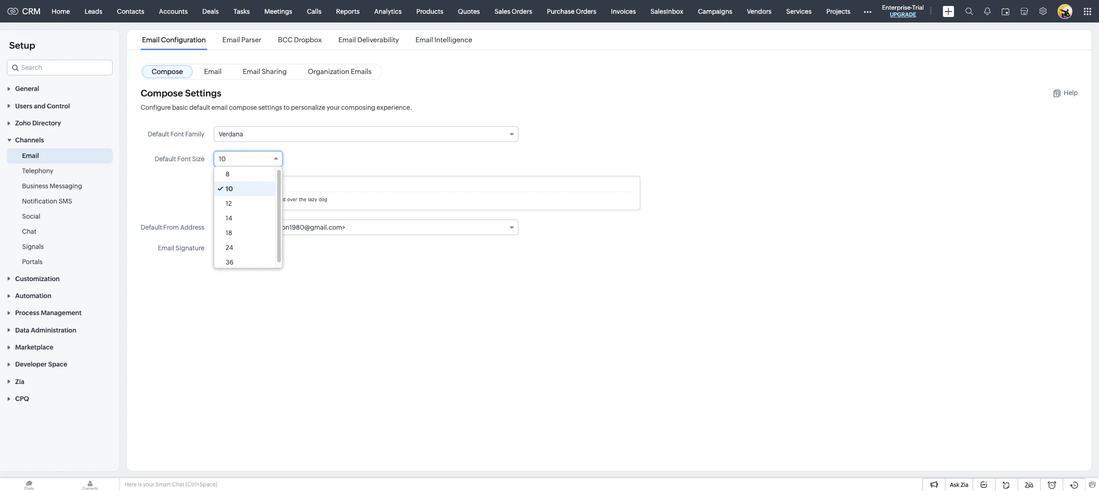Task type: describe. For each thing, give the bounding box(es) containing it.
emails
[[351, 68, 372, 75]]

ben nelson<ben.nelson1980@gmail.com>
[[219, 224, 345, 231]]

organization emails link
[[298, 65, 381, 78]]

purchase
[[547, 8, 575, 15]]

quotes link
[[451, 0, 487, 22]]

products link
[[409, 0, 451, 22]]

calendar image
[[1002, 8, 1009, 15]]

email configuration
[[142, 36, 206, 44]]

social
[[22, 213, 40, 220]]

cpq
[[15, 395, 29, 403]]

campaigns link
[[691, 0, 740, 22]]

messaging
[[50, 183, 82, 190]]

management
[[41, 310, 82, 317]]

the
[[299, 197, 306, 202]]

2 signature from the left
[[242, 245, 271, 252]]

here is your smart chat (ctrl+space)
[[125, 482, 217, 488]]

signals
[[22, 243, 44, 251]]

vendors link
[[740, 0, 779, 22]]

list containing email configuration
[[134, 30, 481, 50]]

customization
[[15, 275, 60, 283]]

over
[[287, 197, 297, 202]]

invoices
[[611, 8, 636, 15]]

profile image
[[1058, 4, 1072, 19]]

data
[[15, 327, 29, 334]]

size
[[192, 155, 204, 163]]

business messaging link
[[22, 182, 82, 191]]

email for email intelligence
[[416, 36, 433, 44]]

meetings
[[264, 8, 292, 15]]

sales orders link
[[487, 0, 540, 22]]

tasks
[[233, 8, 250, 15]]

ask zia
[[950, 482, 969, 489]]

deliverability
[[357, 36, 399, 44]]

analytics link
[[367, 0, 409, 22]]

trial
[[912, 4, 924, 11]]

email configuration link
[[141, 36, 207, 44]]

default from address
[[141, 224, 204, 231]]

signals image
[[984, 7, 991, 15]]

zoho directory
[[15, 120, 61, 127]]

email for email signature
[[158, 245, 174, 252]]

accounts
[[159, 8, 188, 15]]

email for rightmost email link
[[204, 68, 222, 75]]

process
[[15, 310, 39, 317]]

compose for compose
[[152, 68, 183, 75]]

automation button
[[0, 287, 120, 304]]

process management
[[15, 310, 82, 317]]

users and control
[[15, 102, 70, 110]]

email deliverability
[[338, 36, 399, 44]]

cpq button
[[0, 390, 120, 407]]

1 horizontal spatial your
[[327, 104, 340, 111]]

email for email parser
[[222, 36, 240, 44]]

compose
[[229, 104, 257, 111]]

enterprise-
[[882, 4, 912, 11]]

notification sms
[[22, 198, 72, 205]]

contacts link
[[110, 0, 152, 22]]

directory
[[32, 120, 61, 127]]

reports link
[[329, 0, 367, 22]]

0 horizontal spatial email link
[[22, 151, 39, 161]]

font for family
[[170, 131, 184, 138]]

create menu image
[[943, 6, 954, 17]]

brown
[[244, 197, 258, 202]]

contacts image
[[61, 479, 119, 491]]

36 option
[[214, 255, 275, 270]]

nelson<ben.nelson1980@gmail.com>
[[232, 224, 345, 231]]

calls
[[307, 8, 321, 15]]

default for default from address
[[141, 224, 162, 231]]

ask
[[950, 482, 960, 489]]

developer space button
[[0, 356, 120, 373]]

deals
[[202, 8, 219, 15]]

settings
[[258, 104, 282, 111]]

notification sms link
[[22, 197, 72, 206]]

invoices link
[[604, 0, 643, 22]]

sales orders
[[495, 8, 532, 15]]

default for default font size
[[155, 155, 176, 163]]

email for email configuration
[[142, 36, 160, 44]]

list box containing 8
[[214, 167, 282, 270]]

email deliverability link
[[337, 36, 400, 44]]

1 vertical spatial zia
[[961, 482, 969, 489]]

10 field
[[214, 151, 283, 167]]

data administration button
[[0, 322, 120, 339]]

composing
[[341, 104, 375, 111]]

email parser link
[[221, 36, 263, 44]]

here
[[125, 482, 137, 488]]

developer space
[[15, 361, 67, 368]]

18
[[226, 229, 232, 237]]

quotes
[[458, 8, 480, 15]]

portals link
[[22, 258, 43, 267]]

email for email sharing
[[243, 68, 260, 75]]

upgrade
[[890, 11, 916, 18]]

experience.
[[377, 104, 412, 111]]

crm
[[22, 6, 41, 16]]

search element
[[960, 0, 979, 23]]

sales
[[495, 8, 510, 15]]

general
[[15, 85, 39, 93]]

email for email deliverability
[[338, 36, 356, 44]]

preview
[[220, 182, 243, 189]]

salesinbox
[[651, 8, 683, 15]]

configuration
[[161, 36, 206, 44]]

developer
[[15, 361, 47, 368]]

basic
[[172, 104, 188, 111]]

signals element
[[979, 0, 996, 23]]

bcc
[[278, 36, 293, 44]]

meetings link
[[257, 0, 300, 22]]

zoho
[[15, 120, 31, 127]]



Task type: vqa. For each thing, say whether or not it's contained in the screenshot.
Email corresponding to Email Deliverability
yes



Task type: locate. For each thing, give the bounding box(es) containing it.
deals link
[[195, 0, 226, 22]]

36
[[226, 259, 234, 266]]

campaigns
[[698, 8, 732, 15]]

email inside the channels region
[[22, 152, 39, 160]]

list box
[[214, 167, 282, 270]]

font left family at the left
[[170, 131, 184, 138]]

1 vertical spatial your
[[143, 482, 154, 488]]

fox
[[259, 197, 267, 202]]

channels region
[[0, 149, 120, 270]]

chat right smart
[[172, 482, 184, 488]]

12
[[226, 200, 232, 207]]

1 horizontal spatial email link
[[194, 65, 231, 78]]

default
[[148, 131, 169, 138], [155, 155, 176, 163], [141, 224, 162, 231]]

Other Modules field
[[858, 4, 878, 19]]

notification
[[22, 198, 57, 205]]

default
[[189, 104, 210, 111]]

projects link
[[819, 0, 858, 22]]

create menu element
[[937, 0, 960, 22]]

personalize
[[291, 104, 325, 111]]

chat down the 'social' link
[[22, 228, 36, 236]]

1 vertical spatial 10
[[226, 185, 233, 193]]

default down configure on the top of page
[[148, 131, 169, 138]]

0 horizontal spatial chat
[[22, 228, 36, 236]]

your left composing
[[327, 104, 340, 111]]

zia up cpq
[[15, 378, 24, 386]]

telephony link
[[22, 167, 53, 176]]

the
[[220, 197, 228, 202]]

sharing
[[262, 68, 287, 75]]

help
[[1064, 89, 1078, 96]]

email link up the settings
[[194, 65, 231, 78]]

1 horizontal spatial signature
[[242, 245, 271, 252]]

chat inside the channels region
[[22, 228, 36, 236]]

email up the settings
[[204, 68, 222, 75]]

dog
[[319, 197, 327, 202]]

0 vertical spatial compose
[[152, 68, 183, 75]]

font left size
[[177, 155, 191, 163]]

email intelligence
[[416, 36, 472, 44]]

ben
[[219, 224, 230, 231]]

signature up 36 option
[[242, 245, 271, 252]]

font for size
[[177, 155, 191, 163]]

1 horizontal spatial orders
[[576, 8, 596, 15]]

1 orders from the left
[[512, 8, 532, 15]]

to
[[284, 104, 290, 111]]

family
[[185, 131, 204, 138]]

signature down address
[[176, 245, 204, 252]]

email left sharing
[[243, 68, 260, 75]]

Ben Nelson<ben.nelson1980@gmail.com> field
[[214, 220, 518, 235]]

email link down the channels on the left top of page
[[22, 151, 39, 161]]

12 option
[[214, 196, 275, 211]]

18 option
[[214, 226, 275, 240]]

24 option
[[214, 240, 275, 255]]

2 vertical spatial default
[[141, 224, 162, 231]]

1 vertical spatial default
[[155, 155, 176, 163]]

zia
[[15, 378, 24, 386], [961, 482, 969, 489]]

verdana
[[219, 131, 243, 138]]

zia inside zia dropdown button
[[15, 378, 24, 386]]

intelligence
[[434, 36, 472, 44]]

smart
[[156, 482, 171, 488]]

telephony
[[22, 168, 53, 175]]

services link
[[779, 0, 819, 22]]

0 vertical spatial zia
[[15, 378, 24, 386]]

email down reports link
[[338, 36, 356, 44]]

signals link
[[22, 242, 44, 252]]

setup
[[9, 40, 35, 51]]

leads
[[85, 8, 102, 15]]

configure basic default email compose settings to personalize your composing experience.
[[141, 104, 412, 111]]

orders for purchase orders
[[576, 8, 596, 15]]

0 vertical spatial your
[[327, 104, 340, 111]]

parser
[[241, 36, 261, 44]]

compose settings
[[141, 88, 221, 98]]

14
[[226, 215, 232, 222]]

search image
[[965, 7, 973, 15]]

social link
[[22, 212, 40, 221]]

10 inside 10 field
[[219, 155, 226, 163]]

0 horizontal spatial zia
[[15, 378, 24, 386]]

customization button
[[0, 270, 120, 287]]

0 horizontal spatial orders
[[512, 8, 532, 15]]

1 vertical spatial compose
[[141, 88, 183, 98]]

None field
[[7, 60, 113, 75]]

process management button
[[0, 304, 120, 322]]

Search text field
[[7, 60, 112, 75]]

default for default font family
[[148, 131, 169, 138]]

zia button
[[0, 373, 120, 390]]

your right is
[[143, 482, 154, 488]]

data administration
[[15, 327, 76, 334]]

1 vertical spatial chat
[[172, 482, 184, 488]]

orders right sales
[[512, 8, 532, 15]]

24
[[226, 244, 233, 251]]

add new signature
[[214, 245, 271, 252]]

0 vertical spatial default
[[148, 131, 169, 138]]

0 vertical spatial email link
[[194, 65, 231, 78]]

1 horizontal spatial zia
[[961, 482, 969, 489]]

list
[[134, 30, 481, 50]]

1 signature from the left
[[176, 245, 204, 252]]

accounts link
[[152, 0, 195, 22]]

0 vertical spatial chat
[[22, 228, 36, 236]]

0 vertical spatial 10
[[219, 155, 226, 163]]

lazy
[[308, 197, 317, 202]]

1 horizontal spatial chat
[[172, 482, 184, 488]]

compose for compose settings
[[141, 88, 183, 98]]

0 horizontal spatial signature
[[176, 245, 204, 252]]

leads link
[[77, 0, 110, 22]]

purchase orders link
[[540, 0, 604, 22]]

2 orders from the left
[[576, 8, 596, 15]]

general button
[[0, 80, 120, 97]]

14 option
[[214, 211, 275, 226]]

tasks link
[[226, 0, 257, 22]]

email down the channels on the left top of page
[[22, 152, 39, 160]]

chat link
[[22, 227, 36, 236]]

email down from
[[158, 245, 174, 252]]

portals
[[22, 259, 43, 266]]

orders right purchase
[[576, 8, 596, 15]]

email left configuration
[[142, 36, 160, 44]]

home link
[[44, 0, 77, 22]]

Verdana field
[[214, 126, 518, 142]]

email sharing
[[243, 68, 287, 75]]

10 option
[[214, 182, 275, 196]]

email
[[211, 104, 228, 111]]

compose up configure on the top of page
[[141, 88, 183, 98]]

10 up 8
[[219, 155, 226, 163]]

vendors
[[747, 8, 772, 15]]

default down default font family
[[155, 155, 176, 163]]

8 10
[[226, 171, 233, 193]]

users and control button
[[0, 97, 120, 114]]

zia right ask
[[961, 482, 969, 489]]

8 option
[[214, 167, 275, 182]]

quick
[[230, 197, 242, 202]]

0 vertical spatial font
[[170, 131, 184, 138]]

1 vertical spatial email link
[[22, 151, 39, 161]]

10
[[219, 155, 226, 163], [226, 185, 233, 193]]

business
[[22, 183, 48, 190]]

configure
[[141, 104, 171, 111]]

marketplace
[[15, 344, 53, 351]]

chats image
[[0, 479, 58, 491]]

organization emails
[[308, 68, 372, 75]]

default left from
[[141, 224, 162, 231]]

automation
[[15, 292, 51, 300]]

email down products 'link'
[[416, 36, 433, 44]]

1 vertical spatial font
[[177, 155, 191, 163]]

0 horizontal spatial your
[[143, 482, 154, 488]]

from
[[163, 224, 179, 231]]

add
[[214, 245, 226, 252]]

compose up the compose settings
[[152, 68, 183, 75]]

bcc dropbox
[[278, 36, 322, 44]]

channels
[[15, 137, 44, 144]]

orders for sales orders
[[512, 8, 532, 15]]

10 up the
[[226, 185, 233, 193]]

email sharing link
[[233, 65, 296, 78]]

channels button
[[0, 131, 120, 149]]

email parser
[[222, 36, 261, 44]]

profile element
[[1052, 0, 1078, 22]]

default font family
[[148, 131, 204, 138]]

email left the parser
[[222, 36, 240, 44]]

compose link
[[142, 65, 193, 78]]



